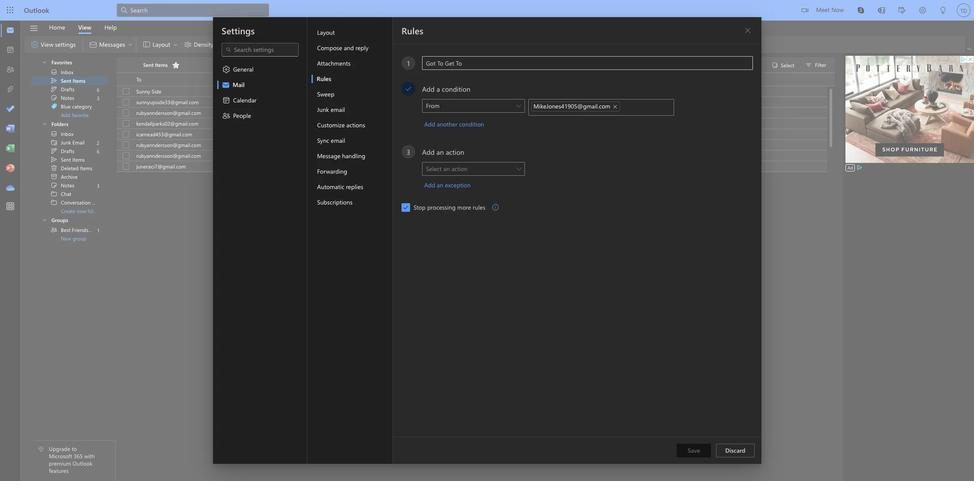Task type: locate. For each thing, give the bounding box(es) containing it.
1 horizontal spatial microsoft
[[349, 131, 371, 138]]

1 vertical spatial rules
[[317, 75, 331, 83]]


[[51, 173, 57, 180]]

 down  favorites
[[51, 77, 57, 84]]

notes down the archive
[[61, 182, 74, 189]]

 inside tree item
[[51, 130, 57, 137]]


[[225, 47, 231, 53]]

2  from the top
[[51, 148, 57, 154]]

1 email from the top
[[331, 106, 345, 114]]

2  from the top
[[42, 121, 47, 127]]

your inside message list no items selected list box
[[337, 131, 348, 138]]

2  from the top
[[51, 130, 57, 137]]

Select senders for this condition text field
[[531, 102, 674, 113]]

0 vertical spatial condition
[[442, 84, 471, 93]]

hey
[[343, 163, 351, 170]]

and left the ride
[[553, 120, 562, 127]]

no down learn
[[298, 142, 305, 148]]

tree item down the archive
[[31, 181, 108, 190]]

1 vertical spatial 
[[403, 205, 409, 211]]

a inside rules tab panel
[[437, 84, 440, 93]]

6 select a message image from the top
[[123, 152, 130, 159]]

layout button
[[312, 25, 393, 40]]

 for  inbox
[[51, 130, 57, 137]]

with inside upgrade to microsoft 365 with premium outlook features
[[84, 453, 95, 460]]

 button for folders
[[34, 119, 51, 128]]

see
[[335, 99, 343, 106]]

2 select a message image from the top
[[123, 109, 130, 116]]

2 select a message checkbox from the top
[[118, 96, 136, 108]]

select down the add an action
[[426, 165, 442, 173]]

0 horizontal spatial it.
[[347, 88, 352, 95]]

and left reply
[[344, 44, 354, 52]]

chat inside  groups  best friends chat 1
[[90, 226, 100, 233]]

1 horizontal spatial it.
[[663, 120, 667, 127]]

an inside button
[[437, 181, 443, 189]]

outlook banner
[[0, 0, 975, 21]]

0 horizontal spatial you
[[444, 163, 453, 170]]

1 vertical spatial notes
[[61, 182, 74, 189]]

1 vertical spatial select
[[426, 165, 442, 173]]

files image
[[6, 85, 15, 94]]

this
[[344, 99, 352, 106]]

to right the pad
[[600, 120, 604, 127]]

2  drafts from the top
[[51, 148, 75, 154]]

1  from the top
[[51, 69, 57, 75]]

email inside button
[[331, 106, 345, 114]]

0 vertical spatial me
[[324, 88, 331, 95]]

1 horizontal spatial chat
[[90, 226, 100, 233]]

add up up
[[422, 147, 435, 156]]

rules inside button
[[317, 75, 331, 83]]

dialog
[[0, 0, 975, 481]]

add up from
[[422, 84, 435, 93]]

1 vertical spatial sent
[[61, 77, 71, 84]]

1 vertical spatial about
[[334, 109, 348, 116]]

8 tree item from the top
[[31, 147, 108, 155]]

 left best
[[51, 226, 57, 233]]

0 horizontal spatial microsoft
[[49, 453, 72, 460]]

0 horizontal spatial chat
[[61, 190, 71, 197]]

forwarding
[[317, 167, 347, 175]]

an for select an action
[[443, 165, 450, 173]]

to left our
[[492, 163, 497, 170]]

junk email button
[[312, 102, 393, 118]]

 heading
[[136, 58, 183, 72]]

0 vertical spatial no
[[303, 88, 310, 95]]

 left folders
[[42, 121, 47, 127]]

4 select a message checkbox from the top
[[118, 118, 136, 130]]

tab list
[[42, 21, 124, 34]]

 inside  favorites
[[42, 60, 47, 65]]

0 vertical spatial and
[[344, 44, 354, 52]]

1 vertical spatial your
[[446, 356, 458, 364]]

rules heading
[[402, 24, 424, 36]]

microsoft inside upgrade to microsoft 365 with premium outlook features
[[49, 453, 72, 460]]

2  notes from the top
[[51, 182, 74, 189]]

inundate.
[[488, 120, 509, 127]]

notes
[[61, 94, 74, 101], [61, 182, 74, 189]]

rubyanndersson@gmail.com down icanread453@gmail.com
[[136, 142, 201, 148]]

 inside  groups  best friends chat 1
[[51, 226, 57, 233]]

2  button from the top
[[34, 119, 51, 128]]

your left the phone
[[446, 356, 458, 364]]

1 horizontal spatial let's
[[510, 120, 520, 127]]

1 tree item from the top
[[31, 68, 108, 76]]

action inside field
[[452, 165, 468, 173]]

folder
[[88, 208, 101, 214]]

jam
[[332, 120, 341, 127]]

 favorites
[[42, 59, 72, 65]]

0 horizontal spatial fw:
[[286, 131, 294, 138]]

with for 365
[[84, 453, 95, 460]]

1 vertical spatial 
[[51, 156, 57, 163]]

an down select an action
[[437, 181, 443, 189]]

the
[[411, 120, 419, 127], [573, 120, 581, 127], [606, 120, 613, 127], [309, 131, 316, 138], [398, 356, 407, 364]]

have up the 'perks' at the left of page
[[316, 120, 327, 127]]

outlook inside upgrade to microsoft 365 with premium outlook features
[[73, 460, 92, 467]]

tree item down favorites tree item
[[31, 76, 108, 85]]

about up the 'see'
[[333, 88, 346, 95]]

14 tree item from the top
[[31, 198, 108, 207]]

2 tree from the top
[[31, 130, 108, 215]]

1 vertical spatial outlook
[[534, 356, 555, 364]]

 button
[[34, 57, 51, 67], [34, 119, 51, 128], [34, 215, 51, 225]]

tree item up new
[[31, 226, 108, 234]]

your right of
[[337, 131, 348, 138]]

 inside ' inbox  sent items'
[[51, 69, 57, 75]]

0 vertical spatial 
[[51, 69, 57, 75]]

sync email button
[[312, 133, 393, 148]]

an inside field
[[443, 165, 450, 173]]

add inside 'tree item'
[[61, 112, 70, 118]]

tree item up add favorite
[[31, 102, 108, 111]]

with right the "code"
[[433, 356, 444, 364]]

inbox inside ' inbox  sent items'
[[61, 69, 74, 75]]

1 6 from the top
[[97, 86, 99, 93]]

create
[[61, 208, 76, 214]]

3  button from the top
[[34, 215, 51, 225]]

0 vertical spatial with
[[433, 356, 444, 364]]

halloween down my personal art
[[286, 163, 310, 170]]

1 horizontal spatial with
[[433, 356, 444, 364]]

1 horizontal spatial select
[[781, 62, 795, 69]]

an left be
[[443, 165, 450, 173]]

6 left select a message image
[[97, 86, 99, 93]]

1 notes from the top
[[61, 94, 74, 101]]

mail image
[[6, 26, 15, 35]]

0 vertical spatial 
[[51, 94, 57, 101]]

0 horizontal spatial select
[[426, 165, 442, 173]]

1 vertical spatial me
[[676, 120, 684, 127]]

email for junk email
[[331, 106, 345, 114]]

0 horizontal spatial 1
[[97, 227, 99, 234]]

0 vertical spatial a
[[437, 84, 440, 93]]

3 select a message checkbox from the top
[[118, 107, 136, 119]]

add a condition
[[422, 84, 471, 93]]

handling
[[342, 152, 365, 160]]

1 vertical spatial 
[[51, 130, 57, 137]]

1 vertical spatial no
[[298, 142, 305, 148]]

2 notes from the top
[[61, 182, 74, 189]]

 notes down the archive
[[51, 182, 74, 189]]

select a message image
[[123, 88, 130, 95]]

no
[[303, 88, 310, 95], [298, 142, 305, 148], [327, 152, 334, 159]]

items down favorites tree item
[[73, 77, 86, 84]]

notes for fourth tree item from the top of the application containing settings
[[61, 94, 74, 101]]

 up 
[[51, 94, 57, 101]]

1 vertical spatial inbox
[[61, 130, 74, 137]]

2 vertical spatial outlook
[[73, 460, 92, 467]]

 chat  conversation history
[[51, 190, 108, 206]]

1 vertical spatial a
[[328, 120, 331, 127]]

items inside sent items 
[[155, 61, 168, 68]]

1 tree from the top
[[31, 54, 108, 119]]

tree item down favorites
[[31, 68, 108, 76]]

add favorite tree item
[[31, 111, 108, 119]]

0 vertical spatial 
[[222, 112, 231, 120]]

tree item containing 
[[31, 172, 108, 181]]

0 vertical spatial 
[[30, 40, 39, 49]]

1  from the top
[[51, 86, 57, 93]]

0 vertical spatial email
[[331, 106, 345, 114]]

tree item up conversation
[[31, 190, 108, 198]]

to right need
[[380, 120, 384, 127]]

1 horizontal spatial your
[[446, 356, 458, 364]]

select
[[781, 62, 795, 69], [426, 165, 442, 173]]

1 horizontal spatial outlook
[[73, 460, 92, 467]]

 for  view settings
[[30, 40, 39, 49]]

notes up 'blue'
[[61, 94, 74, 101]]

condition
[[442, 84, 471, 93], [459, 120, 484, 128]]

drafts down  junk email
[[61, 148, 75, 154]]

calendar image
[[6, 46, 15, 54]]

email... up need
[[360, 109, 375, 116]]

outlook inside banner
[[24, 6, 49, 15]]

1 horizontal spatial a
[[437, 84, 440, 93]]

notes for fourth tree item from the bottom
[[61, 182, 74, 189]]

0 vertical spatial email...
[[354, 99, 369, 106]]

1 select a message checkbox from the top
[[118, 139, 136, 151]]

me right let
[[676, 120, 684, 127]]

 button left groups
[[34, 215, 51, 225]]

 down 
[[51, 190, 57, 197]]

rules inside tab panel
[[402, 24, 424, 36]]

layout group
[[138, 36, 223, 51]]

1 horizontal spatial 
[[222, 65, 231, 74]]

a up from
[[437, 84, 440, 93]]

Select a message checkbox
[[118, 85, 136, 97], [118, 96, 136, 108], [118, 107, 136, 119], [118, 118, 136, 130], [118, 128, 136, 140], [118, 160, 136, 172]]

3  from the top
[[42, 217, 47, 223]]

tree item
[[31, 68, 108, 76], [31, 76, 108, 85], [31, 85, 108, 93], [31, 93, 108, 102], [31, 102, 108, 111], [31, 130, 108, 138], [31, 138, 108, 147], [31, 147, 108, 155], [31, 155, 108, 164], [31, 164, 108, 172], [31, 172, 108, 181], [31, 181, 108, 190], [31, 190, 108, 198], [31, 198, 108, 207], [31, 226, 108, 234]]

tell me about it.
[[315, 88, 352, 95]]

1 vertical spatial 
[[51, 148, 57, 154]]

our
[[498, 163, 506, 170]]

and inside message list no items selected list box
[[553, 120, 562, 127]]

have
[[317, 99, 328, 106], [316, 120, 327, 127]]

15 tree item from the top
[[31, 226, 108, 234]]

with right 365 at the bottom
[[84, 453, 95, 460]]

1 inbox from the top
[[61, 69, 74, 75]]

junk inside tree
[[61, 139, 71, 146]]

0 vertical spatial sent
[[143, 61, 154, 68]]

have down "sweep"
[[317, 99, 328, 106]]

your
[[337, 131, 348, 138], [446, 356, 458, 364]]

tree item up  blue category
[[31, 93, 108, 102]]

items inside ' inbox  sent items'
[[73, 77, 86, 84]]

0 vertical spatial tree
[[31, 54, 108, 119]]

0 vertical spatial 3
[[97, 95, 99, 101]]

sent up sunny side at the top of page
[[143, 61, 154, 68]]

0 horizontal spatial and
[[344, 44, 354, 52]]

history
[[92, 199, 108, 206]]

 inside  groups  best friends chat 1
[[42, 217, 47, 223]]

view inside button
[[78, 23, 91, 31]]

 up the ""
[[51, 130, 57, 137]]

email... up that
[[354, 99, 369, 106]]


[[222, 81, 230, 89]]

1  drafts from the top
[[51, 86, 75, 93]]

powerpoint image
[[6, 164, 15, 173]]

to right 'sure'
[[564, 163, 569, 170]]

0 vertical spatial rules
[[402, 24, 424, 36]]

 drafts for notes
[[51, 86, 75, 93]]

excel image
[[6, 145, 15, 153]]

9 tree item from the top
[[31, 155, 108, 164]]

sunny
[[136, 88, 150, 95]]


[[405, 85, 412, 92], [403, 205, 409, 211]]

0 horizontal spatial junk
[[61, 139, 71, 146]]

tree item up deleted on the top of page
[[31, 155, 108, 164]]

 left favorites
[[42, 60, 47, 65]]

no for no means no ruby thanks, test
[[298, 142, 305, 148]]

select a message checkbox up junececi7@gmail.com
[[118, 150, 136, 162]]

sent items 
[[143, 61, 180, 69]]

view left settings
[[41, 40, 53, 48]]

chat inside  chat  conversation history
[[61, 190, 71, 197]]

let's down ruby!
[[305, 120, 315, 127]]

no up up on the top left
[[327, 152, 334, 159]]

0 horizontal spatial let's
[[305, 120, 315, 127]]

0 vertical spatial 
[[51, 86, 57, 93]]

ruby!
[[307, 109, 320, 116]]

would
[[429, 163, 443, 170]]

now
[[832, 6, 844, 14]]

 inside the  folders
[[42, 121, 47, 127]]

1 vertical spatial  notes
[[51, 182, 74, 189]]

 up resuscitate
[[405, 85, 412, 92]]


[[29, 24, 38, 33]]

 button inside favorites tree item
[[34, 57, 51, 67]]

side
[[152, 88, 161, 95]]

 inside " view settings"
[[30, 40, 39, 49]]

email inside button
[[331, 136, 345, 145]]

tree item containing 
[[31, 138, 108, 147]]

the left bank! in the top right of the page
[[606, 120, 613, 127]]

chat up conversation
[[61, 190, 71, 197]]

2 inbox from the top
[[61, 130, 74, 137]]

rubyanndersson@gmail.com for ruby! sorry about that email...
[[136, 109, 201, 116]]

0 horizontal spatial with
[[84, 453, 95, 460]]

action up exception
[[452, 165, 468, 173]]

1 vertical spatial  button
[[34, 119, 51, 128]]

tree
[[31, 54, 108, 119], [31, 130, 108, 215]]

0 vertical spatial chat
[[61, 190, 71, 197]]

1 vertical spatial 
[[222, 65, 231, 74]]

 down the ""
[[51, 148, 57, 154]]

qr
[[409, 356, 417, 364]]

it.
[[347, 88, 352, 95], [663, 120, 667, 127]]

you left be
[[444, 163, 453, 170]]

1  button from the top
[[34, 57, 51, 67]]

features
[[49, 467, 69, 474]]

junk right 'you'
[[317, 106, 329, 114]]

1  from the top
[[51, 190, 57, 197]]

1 right 'friends'
[[97, 227, 99, 234]]

2  from the top
[[51, 199, 57, 206]]

1 vertical spatial 
[[51, 182, 57, 189]]

select right 
[[781, 62, 795, 69]]

0 vertical spatial junk
[[317, 106, 329, 114]]

 inside settings "tab list"
[[222, 112, 231, 120]]

tree item down  junk email
[[31, 147, 108, 155]]

settings tab list
[[213, 17, 307, 464]]

1 horizontal spatial rules
[[402, 24, 424, 36]]

mail
[[233, 81, 244, 89]]

sent down favorites tree item
[[61, 77, 71, 84]]

tree containing 
[[31, 130, 108, 215]]

2 let's from the left
[[510, 120, 520, 127]]

2 vertical spatial  button
[[34, 215, 51, 225]]

folders tree item
[[31, 119, 108, 130]]

1 vertical spatial test
[[687, 163, 695, 170]]

condition inside add another condition button
[[459, 120, 484, 128]]

 button left favorites
[[34, 57, 51, 67]]

ruby! sorry about that email...
[[307, 109, 375, 116]]

view left help
[[78, 23, 91, 31]]

up
[[331, 163, 337, 170]]

0 horizontal spatial halloween
[[286, 163, 310, 170]]

leapfrog
[[522, 120, 541, 127]]

select inside field
[[426, 165, 442, 173]]

sweep button
[[312, 87, 393, 102]]

1 vertical spatial and
[[553, 120, 562, 127]]

select a message checkbox for icanread453@gmail.com
[[118, 128, 136, 140]]

fw: left learn
[[286, 131, 294, 138]]

6 for blue category
[[97, 86, 99, 93]]

0 vertical spatial test
[[362, 142, 370, 148]]

rubyanndersson@gmail.com down sunnyupside33@gmail.com
[[136, 109, 201, 116]]

items up deleted on the top of page
[[72, 156, 85, 163]]

add left another
[[424, 120, 435, 128]]

sync
[[317, 136, 329, 145]]

i
[[628, 120, 630, 127]]

with for code
[[433, 356, 444, 364]]

drafts down ' inbox  sent items'
[[61, 86, 75, 93]]

no for no preview is available.
[[327, 152, 334, 159]]

0 vertical spatial select
[[781, 62, 795, 69]]

your for with
[[446, 356, 458, 364]]

you left want
[[712, 120, 721, 127]]

 junk email
[[51, 139, 85, 146]]

you left get
[[644, 120, 652, 127]]

2 vertical spatial no
[[327, 152, 334, 159]]

 button inside folders "tree item"
[[34, 119, 51, 128]]


[[42, 60, 47, 65], [42, 121, 47, 127], [42, 217, 47, 223]]

 button left folders
[[34, 119, 51, 128]]

0 vertical spatial  drafts
[[51, 86, 75, 93]]

10 tree item from the top
[[31, 164, 108, 172]]

about down the 'see'
[[334, 109, 348, 116]]

tree item up  junk email
[[31, 130, 108, 138]]

me right the tell
[[324, 88, 331, 95]]

1 vertical spatial action
[[452, 165, 468, 173]]

1 horizontal spatial you
[[644, 120, 652, 127]]

get
[[654, 120, 661, 127]]

left-rail-appbar navigation
[[2, 21, 19, 198]]

up!
[[583, 163, 591, 170]]

1 vertical spatial with
[[84, 453, 95, 460]]

0 vertical spatial about
[[333, 88, 346, 95]]

0 vertical spatial 6
[[97, 86, 99, 93]]

message list no items selected list box
[[117, 85, 835, 204]]

0 vertical spatial an
[[437, 147, 444, 156]]

thanks,
[[343, 142, 360, 148]]

meet
[[817, 6, 830, 14]]

tech
[[542, 120, 552, 127]]

 down ""
[[222, 112, 231, 120]]

1 vertical spatial rubyanndersson@gmail.com
[[136, 142, 201, 148]]

inbox inside tree item
[[61, 130, 74, 137]]

microsoft inside message list no items selected list box
[[349, 131, 371, 138]]

1 vertical spatial junk
[[61, 139, 71, 146]]

a inside list box
[[328, 120, 331, 127]]

0 vertical spatial inbox
[[61, 69, 74, 75]]

an up 'would'
[[437, 147, 444, 156]]

to right order on the left top
[[482, 120, 486, 127]]

automatic replies
[[317, 183, 363, 191]]

6 tree item from the top
[[31, 130, 108, 138]]

 up create new folder tree item
[[51, 199, 57, 206]]

Select a message checkbox
[[118, 139, 136, 151], [118, 150, 136, 162]]

layout
[[317, 28, 335, 36]]

onedrive image
[[6, 184, 15, 193]]

3 rubyanndersson@gmail.com from the top
[[136, 152, 201, 159]]

sent inside ' inbox  sent items'
[[61, 77, 71, 84]]

you
[[644, 120, 652, 127], [712, 120, 721, 127], [444, 163, 453, 170]]

action up be
[[446, 147, 464, 156]]

to right the upgrade
[[72, 445, 77, 453]]

3 up history
[[97, 182, 99, 189]]

1 drafts from the top
[[61, 86, 75, 93]]

rubyanndersson@gmail.com up junececi7@gmail.com
[[136, 152, 201, 159]]

home button
[[43, 21, 72, 34]]

2 tree item from the top
[[31, 76, 108, 85]]

1 select a message checkbox from the top
[[118, 85, 136, 97]]

1 vertical spatial 
[[42, 121, 47, 127]]

1 vertical spatial 
[[51, 199, 57, 206]]

3 tree item from the top
[[31, 85, 108, 93]]

sync email
[[317, 136, 345, 145]]

that
[[349, 109, 358, 116]]

drafts for sent items
[[61, 148, 75, 154]]

1 vertical spatial chat
[[90, 226, 100, 233]]

2 horizontal spatial outlook
[[534, 356, 555, 364]]

select an action
[[426, 165, 468, 173]]

1 horizontal spatial 
[[222, 112, 231, 120]]

1 vertical spatial condition
[[459, 120, 484, 128]]

6 select a message checkbox from the top
[[118, 160, 136, 172]]

application
[[0, 0, 975, 481]]

tree item containing 
[[31, 226, 108, 234]]

junk down  inbox
[[61, 139, 71, 146]]

set your advertising preferences image
[[857, 164, 864, 171]]

5 tree item from the top
[[31, 102, 108, 111]]

let's left "leapfrog"
[[510, 120, 520, 127]]

select a message checkbox for sunny side
[[118, 85, 136, 97]]

 inside settings "tab list"
[[222, 65, 231, 74]]

11 tree item from the top
[[31, 172, 108, 181]]

tree item containing 
[[31, 102, 108, 111]]

2 drafts from the top
[[61, 148, 75, 154]]

re:
[[286, 88, 293, 95]]

sent inside  sent items  deleted items  archive
[[61, 156, 71, 163]]

it. left let
[[663, 120, 667, 127]]

0 horizontal spatial me
[[324, 88, 331, 95]]

0 vertical spatial 
[[51, 190, 57, 197]]

0 horizontal spatial view
[[41, 40, 53, 48]]

 up 
[[51, 156, 57, 163]]

kendall let's have a jam sesh
[[286, 120, 353, 127]]


[[745, 27, 752, 34]]

 inside ' inbox  sent items'
[[51, 77, 57, 84]]

5 select a message checkbox from the top
[[118, 128, 136, 140]]

outlook link
[[24, 0, 49, 21]]

1  from the top
[[51, 77, 57, 84]]

0 vertical spatial  button
[[34, 57, 51, 67]]

7 tree item from the top
[[31, 138, 108, 147]]

0 vertical spatial have
[[317, 99, 328, 106]]

rules
[[473, 203, 486, 211]]

1 rubyanndersson@gmail.com from the top
[[136, 109, 201, 116]]

inbox for  inbox
[[61, 130, 74, 137]]

0 horizontal spatial your
[[337, 131, 348, 138]]

no
[[323, 142, 329, 148]]

2 rubyanndersson@gmail.com from the top
[[136, 142, 201, 148]]

0 vertical spatial 1
[[407, 59, 410, 68]]

2  from the top
[[51, 156, 57, 163]]

outlook left mobile
[[534, 356, 555, 364]]

application containing settings
[[0, 0, 975, 481]]

tell
[[315, 88, 323, 95]]

email
[[73, 139, 85, 146]]

subscriptions
[[317, 198, 353, 206]]

tree item down ' inbox  sent items'
[[31, 85, 108, 93]]

be
[[454, 163, 460, 170]]

outlook right 'premium' at the bottom left of the page
[[73, 460, 92, 467]]

 left groups
[[42, 217, 47, 223]]

0 horizontal spatial rules
[[317, 75, 331, 83]]

2 email from the top
[[331, 136, 345, 145]]

outlook up  button
[[24, 6, 49, 15]]

2 halloween from the left
[[378, 163, 402, 170]]


[[802, 7, 809, 14]]

with
[[433, 356, 444, 364], [84, 453, 95, 460]]

 for  general
[[222, 65, 231, 74]]

 drafts for sent items
[[51, 148, 75, 154]]

no up 'you'
[[303, 88, 310, 95]]

message handling button
[[312, 148, 393, 164]]

1  from the top
[[42, 60, 47, 65]]

select a message image
[[123, 99, 130, 106], [123, 109, 130, 116], [123, 120, 130, 127], [123, 131, 130, 138], [123, 142, 130, 148], [123, 152, 130, 159], [123, 163, 130, 170]]

2 vertical spatial 
[[42, 217, 47, 223]]

2 6 from the top
[[97, 148, 99, 155]]

inbox down favorites tree item
[[61, 69, 74, 75]]

document
[[0, 0, 975, 481]]

1 vertical spatial view
[[41, 40, 53, 48]]

from
[[426, 102, 440, 110]]

inbox up  junk email
[[61, 130, 74, 137]]

1 horizontal spatial and
[[553, 120, 562, 127]]



Task type: vqa. For each thing, say whether or not it's contained in the screenshot.
My personal art
yes



Task type: describe. For each thing, give the bounding box(es) containing it.

[[772, 62, 778, 68]]

select a message checkbox for junececi7@gmail.com
[[118, 160, 136, 172]]

an for add an exception
[[437, 181, 443, 189]]

the left industry!
[[411, 120, 419, 127]]

word image
[[6, 125, 15, 133]]

add for add a condition
[[422, 84, 435, 93]]

 button for favorites
[[34, 57, 51, 67]]

1 vertical spatial fw:
[[286, 131, 294, 138]]

 for 
[[51, 86, 57, 93]]

1 vertical spatial have
[[316, 120, 327, 127]]

1 vertical spatial it.
[[663, 120, 667, 127]]

1 vertical spatial email...
[[360, 109, 375, 116]]

to
[[136, 76, 142, 83]]

you
[[307, 99, 316, 106]]

another
[[437, 120, 458, 128]]

premium features image
[[38, 447, 44, 453]]

add an exception button
[[422, 177, 475, 194]]

help
[[104, 23, 117, 31]]

people
[[233, 112, 251, 120]]

folders
[[51, 120, 68, 127]]

3 inside rules tab panel
[[407, 147, 410, 156]]

an for add an action
[[437, 147, 444, 156]]

add for add favorite
[[61, 112, 70, 118]]

email for sync email
[[331, 136, 345, 145]]

add an exception
[[424, 181, 471, 189]]

when
[[699, 120, 711, 127]]

know
[[685, 120, 697, 127]]

new
[[77, 208, 86, 214]]

1  from the top
[[51, 94, 57, 101]]

replies
[[346, 183, 363, 191]]

add for add another condition
[[424, 120, 435, 128]]

about for sorry
[[334, 109, 348, 116]]

fw: learn the perks of your microsoft account
[[286, 131, 390, 138]]

about for me
[[333, 88, 346, 95]]

upgrade
[[49, 445, 70, 453]]

items right deleted on the top of page
[[80, 165, 92, 172]]

Search settings search field
[[231, 45, 290, 54]]

7 select a message image from the top
[[123, 163, 130, 170]]

more apps image
[[6, 202, 15, 211]]

subscriptions button
[[312, 195, 393, 210]]

able
[[461, 163, 471, 170]]

document containing settings
[[0, 0, 975, 481]]

tab list containing home
[[42, 21, 124, 34]]

 view settings
[[30, 40, 76, 49]]

add another condition button
[[422, 116, 488, 133]]

Select a conditional field
[[422, 99, 525, 113]]

upgrade to microsoft 365 with premium outlook features
[[49, 445, 95, 474]]

2 vertical spatial 3
[[97, 182, 99, 189]]

coming
[[403, 163, 420, 170]]

filter
[[816, 61, 827, 68]]

create new folder tree item
[[31, 207, 108, 215]]

4 tree item from the top
[[31, 93, 108, 102]]

 general
[[222, 65, 253, 74]]

1 let's from the left
[[305, 120, 315, 127]]

art
[[316, 152, 322, 159]]

we need to resuscitate the industry! innovate in order to inundate. let's leapfrog tech and ride the lily pad to the bank! i think you get it. let me know when you want to meet.
[[358, 120, 753, 127]]

compose and reply
[[317, 44, 369, 52]]

customize
[[317, 121, 345, 129]]

add for add an exception
[[424, 181, 435, 189]]

of
[[331, 131, 336, 138]]

people image
[[6, 66, 15, 74]]

party?
[[524, 163, 538, 170]]

kendallparks02@gmail.com
[[136, 120, 199, 127]]

the up means
[[309, 131, 316, 138]]

new group
[[61, 235, 86, 242]]

junk inside button
[[317, 106, 329, 114]]

my
[[286, 152, 294, 159]]

compose
[[317, 44, 342, 52]]

scan the qr code with your phone camera to download outlook mobile
[[384, 356, 575, 364]]

 for  inbox  sent items
[[51, 69, 57, 75]]

 button inside groups tree item
[[34, 215, 51, 225]]

add for add an action
[[422, 147, 435, 156]]

groups tree item
[[31, 215, 108, 226]]

1  notes from the top
[[51, 94, 74, 101]]

 select
[[772, 62, 795, 69]]

 button
[[169, 58, 183, 72]]

 blue category
[[51, 103, 92, 110]]

meet now
[[817, 6, 844, 14]]


[[51, 139, 57, 146]]

personal
[[295, 152, 315, 159]]

1 inside rules tab panel
[[407, 59, 410, 68]]

to right able
[[472, 163, 477, 170]]

come
[[478, 163, 491, 170]]

6 for deleted items
[[97, 148, 99, 155]]

you have to see this email...
[[307, 99, 369, 106]]

13 tree item from the top
[[31, 190, 108, 198]]

deleted
[[61, 165, 79, 172]]

mobile
[[557, 356, 575, 364]]

dialog containing settings
[[0, 0, 975, 481]]

phone
[[459, 356, 476, 364]]

attachments
[[317, 59, 351, 67]]

 sent items  deleted items  archive
[[51, 156, 92, 180]]

to left the 'see'
[[329, 99, 334, 106]]

inbox for  inbox  sent items
[[61, 69, 74, 75]]

 for folders
[[42, 121, 47, 127]]

industry!
[[420, 120, 440, 127]]

compose and reply button
[[312, 40, 393, 56]]

customize actions
[[317, 121, 365, 129]]

forwarding button
[[312, 164, 393, 179]]

1 horizontal spatial me
[[676, 120, 684, 127]]

settings heading
[[222, 24, 255, 36]]

with
[[366, 163, 376, 170]]

0 horizontal spatial test
[[362, 142, 370, 148]]

1 halloween from the left
[[286, 163, 310, 170]]

Select a action field
[[422, 162, 525, 176]]

12 tree item from the top
[[31, 181, 108, 190]]

tree containing favorites
[[31, 54, 108, 119]]

🧛‍♀️🧛‍♂️🧟💀👻🦇🐺🕷🎃🕸🍬
[[592, 163, 663, 170]]

my personal art
[[286, 152, 322, 159]]

download
[[506, 356, 532, 364]]

message list section
[[117, 55, 835, 204]]

select a message checkbox for rubyanndersson@gmail.com
[[118, 107, 136, 119]]

best
[[61, 226, 70, 233]]

sent inside sent items 
[[143, 61, 154, 68]]

view button
[[72, 21, 98, 34]]

scan
[[384, 356, 397, 364]]

 inbox
[[51, 130, 74, 137]]

1 inside  groups  best friends chat 1
[[97, 227, 99, 234]]

and inside 'button'
[[344, 44, 354, 52]]

condition for add a condition
[[442, 84, 471, 93]]

action for add an action
[[446, 147, 464, 156]]

drafts for notes
[[61, 86, 75, 93]]

 for favorites
[[42, 60, 47, 65]]

Name your rule text field
[[423, 57, 753, 69]]

automatic replies button
[[312, 179, 393, 195]]

4 select a message image from the top
[[123, 131, 130, 138]]

june,
[[353, 163, 364, 170]]

rubyanndersson@gmail.com for no means no ruby thanks, test
[[136, 142, 201, 148]]

0 vertical spatial 
[[405, 85, 412, 92]]

1 horizontal spatial fw:
[[295, 88, 302, 95]]

action for select an action
[[452, 165, 468, 173]]

message handling
[[317, 152, 365, 160]]


[[51, 103, 57, 110]]

your for of
[[337, 131, 348, 138]]

 calendar
[[222, 96, 257, 105]]

favorites tree item
[[31, 57, 108, 68]]

0 vertical spatial it.
[[347, 88, 352, 95]]

preview
[[336, 152, 353, 159]]

is
[[355, 152, 358, 159]]

condition for add another condition
[[459, 120, 484, 128]]

select a message checkbox for sunnyupside33@gmail.com
[[118, 96, 136, 108]]


[[492, 204, 499, 211]]

junk email
[[317, 106, 345, 114]]

to right camera
[[499, 356, 505, 364]]

1 horizontal spatial test
[[687, 163, 695, 170]]

3 select a message image from the top
[[123, 120, 130, 127]]


[[51, 165, 57, 172]]

up
[[421, 163, 427, 170]]

settings
[[55, 40, 76, 48]]

 for 
[[51, 148, 57, 154]]

camera
[[478, 356, 497, 364]]

to right want
[[734, 120, 739, 127]]

resuscitate
[[386, 120, 410, 127]]

new group tree item
[[31, 234, 108, 243]]

halloween coming up
[[286, 163, 337, 170]]

discard
[[726, 446, 746, 455]]

1 select a message image from the top
[[123, 99, 130, 106]]

the left lily
[[573, 120, 581, 127]]

tree item containing 
[[31, 164, 108, 172]]

means
[[307, 142, 322, 148]]

view inside " view settings"
[[41, 40, 53, 48]]

select a message checkbox for kendallparks02@gmail.com
[[118, 118, 136, 130]]

groups
[[51, 216, 68, 223]]

to inside upgrade to microsoft 365 with premium outlook features
[[72, 445, 77, 453]]

2  from the top
[[51, 182, 57, 189]]

5 select a message image from the top
[[123, 142, 130, 148]]

bank!
[[614, 120, 627, 127]]

to do image
[[6, 105, 15, 114]]

the left qr
[[398, 356, 407, 364]]

make
[[539, 163, 552, 170]]

2 horizontal spatial you
[[712, 120, 721, 127]]

select inside message list section
[[781, 62, 795, 69]]

2 select a message checkbox from the top
[[118, 150, 136, 162]]

rules tab panel
[[393, 17, 762, 464]]

no means no ruby thanks, test
[[298, 142, 370, 148]]

new
[[61, 235, 71, 242]]

want
[[722, 120, 733, 127]]

 inside  sent items  deleted items  archive
[[51, 156, 57, 163]]



